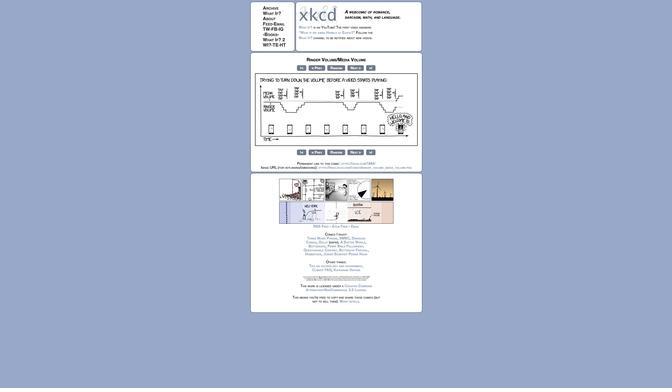 Task type: describe. For each thing, give the bounding box(es) containing it.
earth temperature timeline image
[[279, 202, 394, 224]]



Task type: vqa. For each thing, say whether or not it's contained in the screenshot.
Ringer Volume/Media Volume image
yes



Task type: locate. For each thing, give the bounding box(es) containing it.
selected comics image
[[279, 179, 394, 201]]

ringer volume/media volume image
[[255, 73, 418, 146]]

xkcd.com logo image
[[299, 5, 340, 23]]



